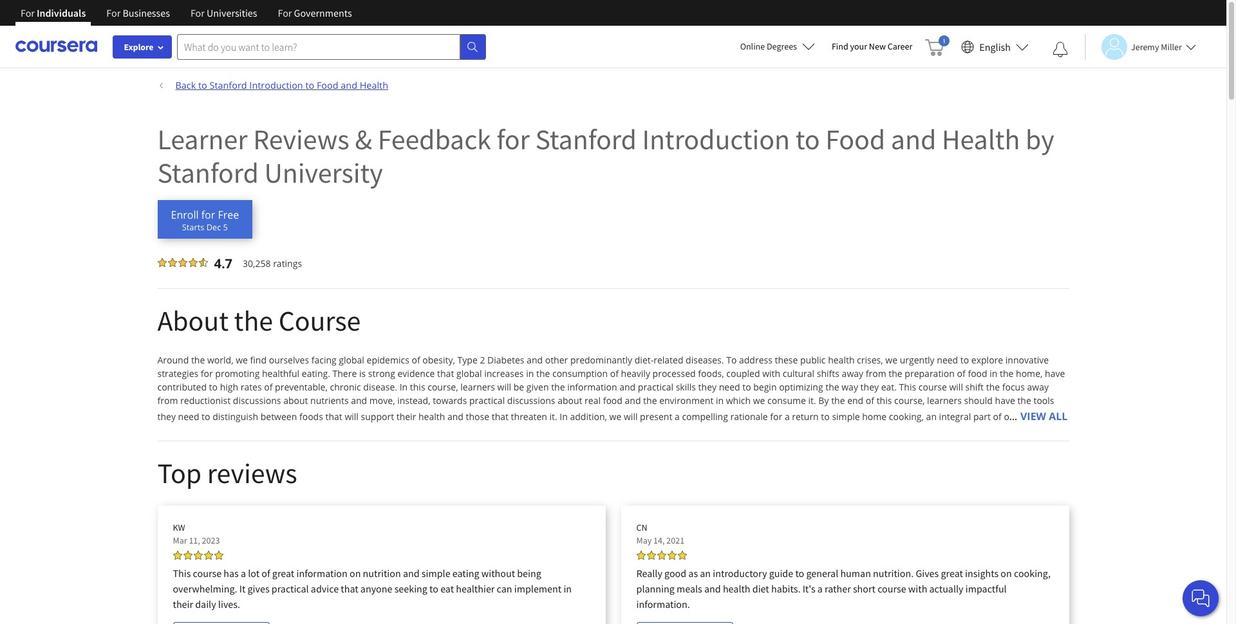 Task type: vqa. For each thing, say whether or not it's contained in the screenshot.
first [ from right
no



Task type: locate. For each thing, give the bounding box(es) containing it.
1 vertical spatial an
[[700, 567, 711, 580]]

that right the those
[[492, 411, 509, 423]]

filled star image
[[157, 258, 166, 267], [168, 258, 177, 267], [178, 258, 187, 267], [188, 258, 197, 267], [657, 551, 666, 560], [668, 551, 677, 560]]

health down instead, at the bottom
[[419, 411, 445, 423]]

their down instead, at the bottom
[[397, 411, 416, 423]]

public
[[801, 354, 826, 366]]

starts
[[182, 222, 204, 233]]

0 horizontal spatial this
[[410, 381, 425, 394]]

university
[[264, 155, 383, 191]]

introductory
[[713, 567, 767, 580]]

0 horizontal spatial they
[[157, 411, 176, 423]]

on right insights
[[1001, 567, 1012, 580]]

for left businesses
[[106, 6, 121, 19]]

this up overwhelming.
[[173, 567, 191, 580]]

0 vertical spatial food
[[317, 79, 339, 91]]

1 vertical spatial health
[[942, 122, 1020, 157]]

1 horizontal spatial discussions
[[507, 395, 556, 407]]

banner navigation
[[10, 0, 362, 35]]

nutrition.
[[873, 567, 914, 580]]

show notifications image
[[1053, 42, 1069, 57]]

for universities
[[191, 6, 257, 19]]

course down preparation
[[919, 381, 947, 394]]

0 horizontal spatial course,
[[428, 381, 458, 394]]

preparation
[[905, 368, 955, 380]]

1 horizontal spatial with
[[909, 583, 928, 596]]

0 horizontal spatial this
[[173, 567, 191, 580]]

introduction
[[249, 79, 303, 91], [642, 122, 790, 157]]

1 horizontal spatial away
[[1028, 381, 1049, 394]]

this down eat. on the right of the page
[[877, 395, 892, 407]]

What do you want to learn? text field
[[177, 34, 461, 60]]

discussions down given
[[507, 395, 556, 407]]

in up instead, at the bottom
[[400, 381, 408, 394]]

can
[[497, 583, 512, 596]]

course, up towards
[[428, 381, 458, 394]]

0 horizontal spatial discussions
[[233, 395, 281, 407]]

diet
[[753, 583, 770, 596]]

0 vertical spatial cooking,
[[889, 411, 924, 423]]

have down focus
[[995, 395, 1016, 407]]

2 vertical spatial course
[[878, 583, 907, 596]]

5 filled star image from the left
[[214, 551, 223, 560]]

o
[[1004, 411, 1010, 423]]

an left integral
[[927, 411, 937, 423]]

in left addition,
[[560, 411, 568, 423]]

0 vertical spatial with
[[763, 368, 781, 380]]

1 vertical spatial their
[[173, 598, 193, 611]]

2 great from the left
[[941, 567, 963, 580]]

3 for from the left
[[191, 6, 205, 19]]

on inside really good as an introductory guide to general human nutrition. gives great insights on cooking, planning meals and health diet habits. it's a rather short course with actually impactful information.
[[1001, 567, 1012, 580]]

for individuals
[[21, 6, 86, 19]]

optimizing
[[779, 381, 824, 394]]

1 vertical spatial cooking,
[[1014, 567, 1051, 580]]

1 vertical spatial need
[[719, 381, 740, 394]]

present
[[640, 411, 673, 423]]

1 vertical spatial course,
[[895, 395, 925, 407]]

back to stanford introduction to food and health link
[[157, 68, 1069, 92]]

1 horizontal spatial this
[[877, 395, 892, 407]]

innovative
[[1006, 354, 1049, 366]]

this right eat. on the right of the page
[[900, 381, 917, 394]]

course inside this course has a lot of great information on nutrition and simple eating without being overwhelming. it gives practical advice that anyone seeking to eat healthier can implement in their daily lives.
[[193, 567, 222, 580]]

1 vertical spatial this
[[877, 395, 892, 407]]

that inside this course has a lot of great information on nutrition and simple eating without being overwhelming. it gives practical advice that anyone seeking to eat healthier can implement in their daily lives.
[[341, 583, 359, 596]]

2 horizontal spatial health
[[828, 354, 855, 366]]

about down preventable, in the bottom left of the page
[[283, 395, 308, 407]]

will
[[498, 381, 511, 394], [950, 381, 963, 394], [345, 411, 359, 423], [624, 411, 638, 423]]

for left universities
[[191, 6, 205, 19]]

of left o
[[994, 411, 1002, 423]]

for for universities
[[191, 6, 205, 19]]

1 horizontal spatial on
[[1001, 567, 1012, 580]]

global
[[339, 354, 364, 366], [457, 368, 482, 380]]

2023
[[202, 535, 220, 547]]

1 horizontal spatial course,
[[895, 395, 925, 407]]

on inside this course has a lot of great information on nutrition and simple eating without being overwhelming. it gives practical advice that anyone seeking to eat healthier can implement in their daily lives.
[[350, 567, 361, 580]]

view all button
[[1020, 408, 1069, 426]]

0 vertical spatial health
[[828, 354, 855, 366]]

great up actually
[[941, 567, 963, 580]]

an inside really good as an introductory guide to general human nutrition. gives great insights on cooking, planning meals and health diet habits. it's a rather short course with actually impactful information.
[[700, 567, 711, 580]]

to
[[727, 354, 737, 366]]

0 horizontal spatial with
[[763, 368, 781, 380]]

it. right threaten
[[550, 411, 558, 423]]

1 vertical spatial introduction
[[642, 122, 790, 157]]

2 for from the left
[[106, 6, 121, 19]]

support
[[361, 411, 394, 423]]

0 horizontal spatial introduction
[[249, 79, 303, 91]]

6 filled star image from the left
[[637, 551, 646, 560]]

this inside around the world, we find ourselves facing global epidemics of obesity, type 2 diabetes and other predominantly diet-related diseases. to address these public health crises, we urgently need to explore innovative strategies for promoting healthful eating. there is strong evidence that global increases in the consumption of heavily processed foods, coupled with cultural shifts away from the preparation of food in the home, have contributed to high rates of preventable, chronic disease. in this course, learners will be given the information and practical skills they need to begin optimizing the way they eat. this course will shift the focus away from reductionist discussions about nutrients and move, instead, towards practical discussions about real food and the environment in which we consume it. by the end of this course, learners should have the tools they need to distinguish between foods that will support their health and those that threaten it. in addition, we will present a compelling rationale for a return to simple home cooking, an integral part of o ... view all
[[900, 381, 917, 394]]

0 vertical spatial health
[[360, 79, 388, 91]]

1 horizontal spatial food
[[826, 122, 886, 157]]

half faded star image
[[199, 258, 208, 267]]

cooking, right home at the right
[[889, 411, 924, 423]]

a down consume
[[785, 411, 790, 423]]

1 horizontal spatial their
[[397, 411, 416, 423]]

1 horizontal spatial health
[[723, 583, 751, 596]]

practical down processed
[[638, 381, 674, 394]]

1 horizontal spatial need
[[719, 381, 740, 394]]

0 horizontal spatial an
[[700, 567, 711, 580]]

predominantly
[[571, 354, 633, 366]]

find
[[832, 41, 849, 52]]

practical inside this course has a lot of great information on nutrition and simple eating without being overwhelming. it gives practical advice that anyone seeking to eat healthier can implement in their daily lives.
[[272, 583, 309, 596]]

1 horizontal spatial information
[[568, 381, 617, 394]]

with inside really good as an introductory guide to general human nutrition. gives great insights on cooking, planning meals and health diet habits. it's a rather short course with actually impactful information.
[[909, 583, 928, 596]]

1 horizontal spatial learners
[[928, 395, 962, 407]]

habits.
[[772, 583, 801, 596]]

1 vertical spatial from
[[157, 395, 178, 407]]

...
[[1010, 411, 1018, 423]]

0 horizontal spatial course
[[193, 567, 222, 580]]

None search field
[[177, 34, 486, 60]]

0 horizontal spatial need
[[178, 411, 199, 423]]

health left by
[[942, 122, 1020, 157]]

2
[[480, 354, 485, 366]]

from down contributed
[[157, 395, 178, 407]]

information up real
[[568, 381, 617, 394]]

1 vertical spatial information
[[297, 567, 348, 580]]

environment
[[660, 395, 714, 407]]

0 vertical spatial introduction
[[249, 79, 303, 91]]

health up shifts
[[828, 354, 855, 366]]

increases
[[484, 368, 524, 380]]

1 discussions from the left
[[233, 395, 281, 407]]

course down nutrition.
[[878, 583, 907, 596]]

0 horizontal spatial practical
[[272, 583, 309, 596]]

overwhelming.
[[173, 583, 237, 596]]

lot
[[248, 567, 260, 580]]

0 horizontal spatial food
[[317, 79, 339, 91]]

on up "anyone"
[[350, 567, 361, 580]]

0 vertical spatial practical
[[638, 381, 674, 394]]

we right 'crises,'
[[886, 354, 898, 366]]

great right lot
[[272, 567, 295, 580]]

1 horizontal spatial great
[[941, 567, 963, 580]]

5
[[223, 222, 228, 233]]

we right addition,
[[610, 411, 622, 423]]

in left which on the bottom right of page
[[716, 395, 724, 407]]

the right given
[[551, 381, 565, 394]]

1 horizontal spatial introduction
[[642, 122, 790, 157]]

0 vertical spatial their
[[397, 411, 416, 423]]

1 horizontal spatial global
[[457, 368, 482, 380]]

1 horizontal spatial health
[[942, 122, 1020, 157]]

learner reviews & feedback for stanford introduction to food and health by stanford university
[[157, 122, 1055, 191]]

for
[[497, 122, 530, 157], [201, 208, 215, 222], [201, 368, 213, 380], [771, 411, 783, 423]]

3 filled star image from the left
[[194, 551, 203, 560]]

an
[[927, 411, 937, 423], [700, 567, 711, 580]]

for left individuals
[[21, 6, 35, 19]]

cn may 14, 2021
[[637, 522, 685, 547]]

2 horizontal spatial course
[[919, 381, 947, 394]]

0 vertical spatial information
[[568, 381, 617, 394]]

in down explore
[[990, 368, 998, 380]]

around
[[157, 354, 189, 366]]

practical right gives
[[272, 583, 309, 596]]

2 vertical spatial practical
[[272, 583, 309, 596]]

learners down 2
[[461, 381, 495, 394]]

filled star image
[[173, 551, 182, 560], [183, 551, 192, 560], [194, 551, 203, 560], [204, 551, 213, 560], [214, 551, 223, 560], [637, 551, 646, 560], [647, 551, 656, 560], [678, 551, 687, 560]]

0 horizontal spatial their
[[173, 598, 193, 611]]

0 vertical spatial simple
[[832, 411, 860, 423]]

health inside really good as an introductory guide to general human nutrition. gives great insights on cooking, planning meals and health diet habits. it's a rather short course with actually impactful information.
[[723, 583, 751, 596]]

which
[[726, 395, 751, 407]]

their inside around the world, we find ourselves facing global epidemics of obesity, type 2 diabetes and other predominantly diet-related diseases. to address these public health crises, we urgently need to explore innovative strategies for promoting healthful eating. there is strong evidence that global increases in the consumption of heavily processed foods, coupled with cultural shifts away from the preparation of food in the home, have contributed to high rates of preventable, chronic disease. in this course, learners will be given the information and practical skills they need to begin optimizing the way they eat. this course will shift the focus away from reductionist discussions about nutrients and move, instead, towards practical discussions about real food and the environment in which we consume it. by the end of this course, learners should have the tools they need to distinguish between foods that will support their health and those that threaten it. in addition, we will present a compelling rationale for a return to simple home cooking, an integral part of o ... view all
[[397, 411, 416, 423]]

of up shift
[[957, 368, 966, 380]]

reductionist
[[180, 395, 231, 407]]

1 horizontal spatial course
[[878, 583, 907, 596]]

back
[[176, 79, 196, 91]]

to inside really good as an introductory guide to general human nutrition. gives great insights on cooking, planning meals and health diet habits. it's a rather short course with actually impactful information.
[[796, 567, 805, 580]]

this down evidence
[[410, 381, 425, 394]]

to inside learner reviews & feedback for stanford introduction to food and health by stanford university
[[796, 122, 820, 157]]

great inside this course has a lot of great information on nutrition and simple eating without being overwhelming. it gives practical advice that anyone seeking to eat healthier can implement in their daily lives.
[[272, 567, 295, 580]]

1 horizontal spatial an
[[927, 411, 937, 423]]

for for businesses
[[106, 6, 121, 19]]

0 vertical spatial this
[[900, 381, 917, 394]]

simple up "eat"
[[422, 567, 451, 580]]

an inside around the world, we find ourselves facing global epidemics of obesity, type 2 diabetes and other predominantly diet-related diseases. to address these public health crises, we urgently need to explore innovative strategies for promoting healthful eating. there is strong evidence that global increases in the consumption of heavily processed foods, coupled with cultural shifts away from the preparation of food in the home, have contributed to high rates of preventable, chronic disease. in this course, learners will be given the information and practical skills they need to begin optimizing the way they eat. this course will shift the focus away from reductionist discussions about nutrients and move, instead, towards practical discussions about real food and the environment in which we consume it. by the end of this course, learners should have the tools they need to distinguish between foods that will support their health and those that threaten it. in addition, we will present a compelling rationale for a return to simple home cooking, an integral part of o ... view all
[[927, 411, 937, 423]]

1 on from the left
[[350, 567, 361, 580]]

1 horizontal spatial about
[[558, 395, 583, 407]]

rates
[[241, 381, 262, 394]]

1 horizontal spatial in
[[560, 411, 568, 423]]

0 horizontal spatial away
[[842, 368, 864, 380]]

as
[[689, 567, 698, 580]]

simple down end
[[832, 411, 860, 423]]

0 vertical spatial learners
[[461, 381, 495, 394]]

1 vertical spatial away
[[1028, 381, 1049, 394]]

way
[[842, 381, 859, 394]]

cn
[[637, 522, 648, 534]]

1 great from the left
[[272, 567, 295, 580]]

1 horizontal spatial practical
[[469, 395, 505, 407]]

learners up integral
[[928, 395, 962, 407]]

general
[[807, 567, 839, 580]]

a inside this course has a lot of great information on nutrition and simple eating without being overwhelming. it gives practical advice that anyone seeking to eat healthier can implement in their daily lives.
[[241, 567, 246, 580]]

their left daily
[[173, 598, 193, 611]]

great inside really good as an introductory guide to general human nutrition. gives great insights on cooking, planning meals and health diet habits. it's a rather short course with actually impactful information.
[[941, 567, 963, 580]]

they down foods,
[[699, 381, 717, 394]]

healthier
[[456, 583, 495, 596]]

for for governments
[[278, 6, 292, 19]]

0 horizontal spatial great
[[272, 567, 295, 580]]

away up way
[[842, 368, 864, 380]]

2 horizontal spatial need
[[937, 354, 959, 366]]

1 horizontal spatial simple
[[832, 411, 860, 423]]

need down reductionist
[[178, 411, 199, 423]]

really
[[637, 567, 663, 580]]

of right lot
[[262, 567, 270, 580]]

health up &
[[360, 79, 388, 91]]

a inside really good as an introductory guide to general human nutrition. gives great insights on cooking, planning meals and health diet habits. it's a rather short course with actually impactful information.
[[818, 583, 823, 596]]

0 horizontal spatial about
[[283, 395, 308, 407]]

they left eat. on the right of the page
[[861, 381, 879, 394]]

distinguish
[[213, 411, 258, 423]]

have right home,
[[1045, 368, 1065, 380]]

the down focus
[[1018, 395, 1032, 407]]

with down gives
[[909, 583, 928, 596]]

the right by
[[832, 395, 845, 407]]

kw
[[173, 522, 185, 534]]

course up overwhelming.
[[193, 567, 222, 580]]

disease.
[[363, 381, 397, 394]]

of up evidence
[[412, 354, 420, 366]]

towards
[[433, 395, 467, 407]]

away
[[842, 368, 864, 380], [1028, 381, 1049, 394]]

1 horizontal spatial cooking,
[[1014, 567, 1051, 580]]

they down contributed
[[157, 411, 176, 423]]

global down the 'type'
[[457, 368, 482, 380]]

away up 'tools'
[[1028, 381, 1049, 394]]

need up which on the bottom right of page
[[719, 381, 740, 394]]

daily
[[195, 598, 216, 611]]

of down the predominantly
[[610, 368, 619, 380]]

0 horizontal spatial cooking,
[[889, 411, 924, 423]]

that
[[437, 368, 454, 380], [326, 411, 342, 423], [492, 411, 509, 423], [341, 583, 359, 596]]

explore button
[[113, 35, 172, 59]]

of
[[412, 354, 420, 366], [610, 368, 619, 380], [957, 368, 966, 380], [264, 381, 273, 394], [866, 395, 875, 407], [994, 411, 1002, 423], [262, 567, 270, 580]]

0 horizontal spatial in
[[400, 381, 408, 394]]

0 horizontal spatial on
[[350, 567, 361, 580]]

0 horizontal spatial have
[[995, 395, 1016, 407]]

for businesses
[[106, 6, 170, 19]]

1 vertical spatial practical
[[469, 395, 505, 407]]

seeking
[[395, 583, 428, 596]]

with inside around the world, we find ourselves facing global epidemics of obesity, type 2 diabetes and other predominantly diet-related diseases. to address these public health crises, we urgently need to explore innovative strategies for promoting healthful eating. there is strong evidence that global increases in the consumption of heavily processed foods, coupled with cultural shifts away from the preparation of food in the home, have contributed to high rates of preventable, chronic disease. in this course, learners will be given the information and practical skills they need to begin optimizing the way they eat. this course will shift the focus away from reductionist discussions about nutrients and move, instead, towards practical discussions about real food and the environment in which we consume it. by the end of this course, learners should have the tools they need to distinguish between foods that will support their health and those that threaten it. in addition, we will present a compelling rationale for a return to simple home cooking, an integral part of o ... view all
[[763, 368, 781, 380]]

in
[[526, 368, 534, 380], [990, 368, 998, 380], [716, 395, 724, 407], [564, 583, 572, 596]]

for left governments
[[278, 6, 292, 19]]

0 vertical spatial an
[[927, 411, 937, 423]]

learners
[[461, 381, 495, 394], [928, 395, 962, 407]]

home
[[863, 411, 887, 423]]

we up promoting
[[236, 354, 248, 366]]

and inside really good as an introductory guide to general human nutrition. gives great insights on cooking, planning meals and health diet habits. it's a rather short course with actually impactful information.
[[705, 583, 721, 596]]

an right as at the right of page
[[700, 567, 711, 580]]

information up advice
[[297, 567, 348, 580]]

0 vertical spatial have
[[1045, 368, 1065, 380]]

threaten
[[511, 411, 547, 423]]

a left lot
[[241, 567, 246, 580]]

of right rates on the left bottom
[[264, 381, 273, 394]]

1 vertical spatial health
[[419, 411, 445, 423]]

a right it's
[[818, 583, 823, 596]]

shopping cart: 1 item image
[[926, 35, 950, 56]]

degrees
[[767, 41, 797, 52]]

1 vertical spatial food
[[826, 122, 886, 157]]

for
[[21, 6, 35, 19], [106, 6, 121, 19], [191, 6, 205, 19], [278, 6, 292, 19]]

0 vertical spatial it.
[[809, 395, 817, 407]]

course, down eat. on the right of the page
[[895, 395, 925, 407]]

we down begin
[[753, 395, 765, 407]]

for governments
[[278, 6, 352, 19]]

that right advice
[[341, 583, 359, 596]]

for for individuals
[[21, 6, 35, 19]]

a down "environment"
[[675, 411, 680, 423]]

0 vertical spatial away
[[842, 368, 864, 380]]

1 vertical spatial course
[[193, 567, 222, 580]]

0 horizontal spatial health
[[419, 411, 445, 423]]

1 vertical spatial this
[[173, 567, 191, 580]]

by
[[819, 395, 829, 407]]

discussions down rates on the left bottom
[[233, 395, 281, 407]]

0 horizontal spatial information
[[297, 567, 348, 580]]

0 horizontal spatial simple
[[422, 567, 451, 580]]

2 on from the left
[[1001, 567, 1012, 580]]

promoting
[[215, 368, 260, 380]]

it. left by
[[809, 395, 817, 407]]

practical up the those
[[469, 395, 505, 407]]

0 vertical spatial course
[[919, 381, 947, 394]]

0 vertical spatial food
[[968, 368, 988, 380]]

contributed
[[157, 381, 207, 394]]

the up given
[[536, 368, 550, 380]]

cultural
[[783, 368, 815, 380]]

have
[[1045, 368, 1065, 380], [995, 395, 1016, 407]]

diseases.
[[686, 354, 724, 366]]

global up there
[[339, 354, 364, 366]]

information
[[568, 381, 617, 394], [297, 567, 348, 580]]

food up shift
[[968, 368, 988, 380]]

about left real
[[558, 395, 583, 407]]

and inside back to stanford introduction to food and health link
[[341, 79, 357, 91]]

4 for from the left
[[278, 6, 292, 19]]

about
[[283, 395, 308, 407], [558, 395, 583, 407]]

need up preparation
[[937, 354, 959, 366]]

of right end
[[866, 395, 875, 407]]

1 vertical spatial with
[[909, 583, 928, 596]]

cooking, right insights
[[1014, 567, 1051, 580]]

2 vertical spatial health
[[723, 583, 751, 596]]

health down introductory
[[723, 583, 751, 596]]

1 for from the left
[[21, 6, 35, 19]]

0 vertical spatial in
[[400, 381, 408, 394]]

7 filled star image from the left
[[647, 551, 656, 560]]

food
[[317, 79, 339, 91], [826, 122, 886, 157]]

1 vertical spatial in
[[560, 411, 568, 423]]

food right real
[[603, 395, 623, 407]]

1 vertical spatial simple
[[422, 567, 451, 580]]

in right implement
[[564, 583, 572, 596]]

with up begin
[[763, 368, 781, 380]]



Task type: describe. For each thing, give the bounding box(es) containing it.
english button
[[957, 26, 1034, 68]]

2 vertical spatial need
[[178, 411, 199, 423]]

and inside learner reviews & feedback for stanford introduction to food and health by stanford university
[[891, 122, 937, 157]]

2 horizontal spatial they
[[861, 381, 879, 394]]

explore
[[124, 41, 154, 53]]

integral
[[939, 411, 971, 423]]

businesses
[[123, 6, 170, 19]]

1 horizontal spatial it.
[[809, 395, 817, 407]]

that down nutrients
[[326, 411, 342, 423]]

heavily
[[621, 368, 650, 380]]

actually
[[930, 583, 964, 596]]

the up find
[[234, 303, 273, 339]]

the up eat. on the right of the page
[[889, 368, 903, 380]]

1 filled star image from the left
[[173, 551, 182, 560]]

all
[[1049, 410, 1068, 424]]

introduction inside learner reviews & feedback for stanford introduction to food and health by stanford university
[[642, 122, 790, 157]]

4 filled star image from the left
[[204, 551, 213, 560]]

food inside back to stanford introduction to food and health link
[[317, 79, 339, 91]]

simple inside around the world, we find ourselves facing global epidemics of obesity, type 2 diabetes and other predominantly diet-related diseases. to address these public health crises, we urgently need to explore innovative strategies for promoting healthful eating. there is strong evidence that global increases in the consumption of heavily processed foods, coupled with cultural shifts away from the preparation of food in the home, have contributed to high rates of preventable, chronic disease. in this course, learners will be given the information and practical skills they need to begin optimizing the way they eat. this course will shift the focus away from reductionist discussions about nutrients and move, instead, towards practical discussions about real food and the environment in which we consume it. by the end of this course, learners should have the tools they need to distinguish between foods that will support their health and those that threaten it. in addition, we will present a compelling rationale for a return to simple home cooking, an integral part of o ... view all
[[832, 411, 860, 423]]

top reviews
[[157, 456, 297, 491]]

2 filled star image from the left
[[183, 551, 192, 560]]

1 vertical spatial have
[[995, 395, 1016, 407]]

urgently
[[900, 354, 935, 366]]

2 horizontal spatial practical
[[638, 381, 674, 394]]

the left world,
[[191, 354, 205, 366]]

&
[[355, 122, 372, 157]]

8 filled star image from the left
[[678, 551, 687, 560]]

chat with us image
[[1191, 589, 1212, 609]]

1 vertical spatial food
[[603, 395, 623, 407]]

world,
[[207, 354, 234, 366]]

obesity,
[[423, 354, 455, 366]]

cooking, inside around the world, we find ourselves facing global epidemics of obesity, type 2 diabetes and other predominantly diet-related diseases. to address these public health crises, we urgently need to explore innovative strategies for promoting healthful eating. there is strong evidence that global increases in the consumption of heavily processed foods, coupled with cultural shifts away from the preparation of food in the home, have contributed to high rates of preventable, chronic disease. in this course, learners will be given the information and practical skills they need to begin optimizing the way they eat. this course will shift the focus away from reductionist discussions about nutrients and move, instead, towards practical discussions about real food and the environment in which we consume it. by the end of this course, learners should have the tools they need to distinguish between foods that will support their health and those that threaten it. in addition, we will present a compelling rationale for a return to simple home cooking, an integral part of o ... view all
[[889, 411, 924, 423]]

insights
[[966, 567, 999, 580]]

that down obesity,
[[437, 368, 454, 380]]

governments
[[294, 6, 352, 19]]

universities
[[207, 6, 257, 19]]

will down increases
[[498, 381, 511, 394]]

consumption
[[553, 368, 608, 380]]

the up present
[[644, 395, 657, 407]]

2 about from the left
[[558, 395, 583, 407]]

gives
[[248, 583, 270, 596]]

information.
[[637, 598, 690, 611]]

address
[[739, 354, 773, 366]]

30,258
[[243, 257, 271, 270]]

reviews
[[253, 122, 349, 157]]

reviews
[[207, 456, 297, 491]]

course inside really good as an introductory guide to general human nutrition. gives great insights on cooking, planning meals and health diet habits. it's a rather short course with actually impactful information.
[[878, 583, 907, 596]]

jeremy
[[1132, 41, 1160, 52]]

and inside this course has a lot of great information on nutrition and simple eating without being overwhelming. it gives practical advice that anyone seeking to eat healthier can implement in their daily lives.
[[403, 567, 420, 580]]

kw mar 11, 2023
[[173, 522, 220, 547]]

explore
[[972, 354, 1004, 366]]

1 about from the left
[[283, 395, 308, 407]]

healthful
[[262, 368, 300, 380]]

to inside this course has a lot of great information on nutrition and simple eating without being overwhelming. it gives practical advice that anyone seeking to eat healthier can implement in their daily lives.
[[430, 583, 439, 596]]

eating.
[[302, 368, 330, 380]]

rationale
[[731, 411, 768, 423]]

instead,
[[398, 395, 431, 407]]

enroll for free starts dec 5
[[171, 208, 239, 233]]

compelling
[[682, 411, 728, 423]]

simple inside this course has a lot of great information on nutrition and simple eating without being overwhelming. it gives practical advice that anyone seeking to eat healthier can implement in their daily lives.
[[422, 567, 451, 580]]

dec
[[207, 222, 221, 233]]

0 horizontal spatial learners
[[461, 381, 495, 394]]

course
[[279, 303, 361, 339]]

coupled
[[727, 368, 760, 380]]

will left support
[[345, 411, 359, 423]]

in inside this course has a lot of great information on nutrition and simple eating without being overwhelming. it gives practical advice that anyone seeking to eat healthier can implement in their daily lives.
[[564, 583, 572, 596]]

focus
[[1003, 381, 1025, 394]]

short
[[853, 583, 876, 596]]

11,
[[189, 535, 200, 547]]

food inside learner reviews & feedback for stanford introduction to food and health by stanford university
[[826, 122, 886, 157]]

information inside this course has a lot of great information on nutrition and simple eating without being overwhelming. it gives practical advice that anyone seeking to eat healthier can implement in their daily lives.
[[297, 567, 348, 580]]

eat.
[[882, 381, 897, 394]]

0 horizontal spatial from
[[157, 395, 178, 407]]

back to stanford introduction to food and health
[[176, 79, 388, 91]]

4.7
[[214, 255, 233, 272]]

facing
[[312, 354, 337, 366]]

1 horizontal spatial they
[[699, 381, 717, 394]]

real
[[585, 395, 601, 407]]

about
[[157, 303, 229, 339]]

return
[[792, 411, 819, 423]]

consume
[[768, 395, 806, 407]]

online
[[740, 41, 765, 52]]

0 vertical spatial global
[[339, 354, 364, 366]]

0 vertical spatial course,
[[428, 381, 458, 394]]

will left present
[[624, 411, 638, 423]]

the down shifts
[[826, 381, 840, 394]]

0 horizontal spatial health
[[360, 79, 388, 91]]

without
[[482, 567, 515, 580]]

the up focus
[[1000, 368, 1014, 380]]

will left shift
[[950, 381, 963, 394]]

eat
[[441, 583, 454, 596]]

meals
[[677, 583, 703, 596]]

0 horizontal spatial it.
[[550, 411, 558, 423]]

their inside this course has a lot of great information on nutrition and simple eating without being overwhelming. it gives practical advice that anyone seeking to eat healthier can implement in their daily lives.
[[173, 598, 193, 611]]

the right shift
[[987, 381, 1000, 394]]

it's
[[803, 583, 816, 596]]

online degrees
[[740, 41, 797, 52]]

nutrients
[[311, 395, 349, 407]]

chevron left image
[[157, 81, 165, 89]]

for inside enroll for free starts dec 5
[[201, 208, 215, 222]]

chronic
[[330, 381, 361, 394]]

given
[[527, 381, 549, 394]]

for inside learner reviews & feedback for stanford introduction to food and health by stanford university
[[497, 122, 530, 157]]

individuals
[[37, 6, 86, 19]]

foods
[[299, 411, 323, 423]]

addition,
[[570, 411, 607, 423]]

impactful
[[966, 583, 1007, 596]]

there
[[333, 368, 357, 380]]

be
[[514, 381, 524, 394]]

part
[[974, 411, 991, 423]]

crises,
[[857, 354, 883, 366]]

english
[[980, 40, 1011, 53]]

top
[[157, 456, 202, 491]]

0 vertical spatial from
[[866, 368, 887, 380]]

cooking, inside really good as an introductory guide to general human nutrition. gives great insights on cooking, planning meals and health diet habits. it's a rather short course with actually impactful information.
[[1014, 567, 1051, 580]]

course inside around the world, we find ourselves facing global epidemics of obesity, type 2 diabetes and other predominantly diet-related diseases. to address these public health crises, we urgently need to explore innovative strategies for promoting healthful eating. there is strong evidence that global increases in the consumption of heavily processed foods, coupled with cultural shifts away from the preparation of food in the home, have contributed to high rates of preventable, chronic disease. in this course, learners will be given the information and practical skills they need to begin optimizing the way they eat. this course will shift the focus away from reductionist discussions about nutrients and move, instead, towards practical discussions about real food and the environment in which we consume it. by the end of this course, learners should have the tools they need to distinguish between foods that will support their health and those that threaten it. in addition, we will present a compelling rationale for a return to simple home cooking, an integral part of o ... view all
[[919, 381, 947, 394]]

information inside around the world, we find ourselves facing global epidemics of obesity, type 2 diabetes and other predominantly diet-related diseases. to address these public health crises, we urgently need to explore innovative strategies for promoting healthful eating. there is strong evidence that global increases in the consumption of heavily processed foods, coupled with cultural shifts away from the preparation of food in the home, have contributed to high rates of preventable, chronic disease. in this course, learners will be given the information and practical skills they need to begin optimizing the way they eat. this course will shift the focus away from reductionist discussions about nutrients and move, instead, towards practical discussions about real food and the environment in which we consume it. by the end of this course, learners should have the tools they need to distinguish between foods that will support their health and those that threaten it. in addition, we will present a compelling rationale for a return to simple home cooking, an integral part of o ... view all
[[568, 381, 617, 394]]

type
[[458, 354, 478, 366]]

around the world, we find ourselves facing global epidemics of obesity, type 2 diabetes and other predominantly diet-related diseases. to address these public health crises, we urgently need to explore innovative strategies for promoting healthful eating. there is strong evidence that global increases in the consumption of heavily processed foods, coupled with cultural shifts away from the preparation of food in the home, have contributed to high rates of preventable, chronic disease. in this course, learners will be given the information and practical skills they need to begin optimizing the way they eat. this course will shift the focus away from reductionist discussions about nutrients and move, instead, towards practical discussions about real food and the environment in which we consume it. by the end of this course, learners should have the tools they need to distinguish between foods that will support their health and those that threaten it. in addition, we will present a compelling rationale for a return to simple home cooking, an integral part of o ... view all
[[157, 354, 1068, 424]]

rather
[[825, 583, 851, 596]]

has
[[224, 567, 239, 580]]

mar
[[173, 535, 187, 547]]

end
[[848, 395, 864, 407]]

gives
[[916, 567, 939, 580]]

it
[[239, 583, 246, 596]]

health inside learner reviews & feedback for stanford introduction to food and health by stanford university
[[942, 122, 1020, 157]]

0 vertical spatial this
[[410, 381, 425, 394]]

human
[[841, 567, 871, 580]]

this inside this course has a lot of great information on nutrition and simple eating without being overwhelming. it gives practical advice that anyone seeking to eat healthier can implement in their daily lives.
[[173, 567, 191, 580]]

1 horizontal spatial food
[[968, 368, 988, 380]]

ratings
[[273, 257, 302, 270]]

1 vertical spatial learners
[[928, 395, 962, 407]]

should
[[964, 395, 993, 407]]

move,
[[370, 395, 395, 407]]

this course has a lot of great information on nutrition and simple eating without being overwhelming. it gives practical advice that anyone seeking to eat healthier can implement in their daily lives.
[[173, 567, 572, 611]]

these
[[775, 354, 798, 366]]

of inside this course has a lot of great information on nutrition and simple eating without being overwhelming. it gives practical advice that anyone seeking to eat healthier can implement in their daily lives.
[[262, 567, 270, 580]]

0 vertical spatial need
[[937, 354, 959, 366]]

those
[[466, 411, 490, 423]]

in up given
[[526, 368, 534, 380]]

nutrition
[[363, 567, 401, 580]]

shift
[[966, 381, 984, 394]]

coursera image
[[15, 36, 97, 57]]

being
[[517, 567, 542, 580]]

2 discussions from the left
[[507, 395, 556, 407]]



